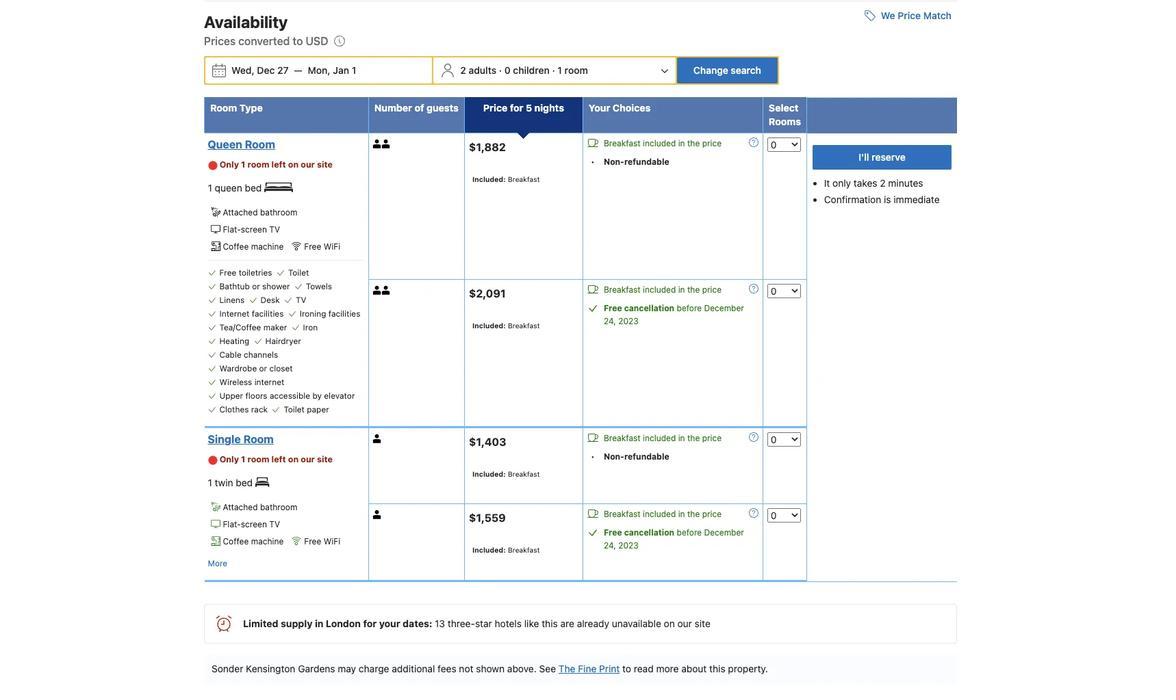 Task type: vqa. For each thing, say whether or not it's contained in the screenshot.
children
yes



Task type: locate. For each thing, give the bounding box(es) containing it.
1 horizontal spatial this
[[710, 663, 726, 675]]

facilities right ironing
[[329, 309, 360, 319]]

we price match button
[[859, 4, 957, 28]]

1 vertical spatial bathroom
[[260, 502, 297, 513]]

0 vertical spatial 2
[[460, 65, 466, 76]]

attached bathroom down 1 queen bed
[[223, 207, 297, 218]]

attached for single
[[223, 502, 258, 513]]

1 vertical spatial 2023
[[619, 541, 639, 551]]

0 vertical spatial room
[[210, 102, 237, 114]]

1 vertical spatial only
[[220, 455, 239, 465]]

2 vertical spatial room
[[248, 455, 269, 465]]

on right unavailable
[[664, 618, 675, 630]]

before for $1,559
[[677, 528, 702, 538]]

2 only 1 room left on our site from the top
[[220, 455, 333, 465]]

machine down bed image
[[251, 537, 284, 547]]

included: breakfast down $1,882
[[472, 175, 540, 184]]

price
[[898, 10, 921, 21], [483, 102, 508, 114]]

this
[[542, 618, 558, 630], [710, 663, 726, 675]]

before for $2,091
[[677, 303, 702, 314]]

in
[[678, 139, 685, 149], [678, 285, 685, 295], [678, 433, 685, 444], [678, 510, 685, 520], [315, 618, 324, 630]]

1 free cancellation from the top
[[604, 303, 675, 314]]

0 vertical spatial attached bathroom
[[223, 207, 297, 218]]

our up about on the right bottom of the page
[[678, 618, 692, 630]]

4 breakfast included in the price from the top
[[604, 510, 722, 520]]

1 vertical spatial price
[[483, 102, 508, 114]]

1 vertical spatial tv
[[296, 295, 307, 305]]

1 vertical spatial bed
[[236, 477, 253, 489]]

our down queen room link
[[301, 160, 315, 170]]

2 vertical spatial more details on meals and payment options image
[[749, 509, 759, 519]]

1 only from the top
[[220, 160, 239, 170]]

cancellation for $1,559
[[624, 528, 675, 538]]

2 free cancellation from the top
[[604, 528, 675, 538]]

more
[[208, 558, 227, 569]]

0 vertical spatial bathroom
[[260, 207, 297, 218]]

coffee machine up more
[[223, 537, 284, 547]]

toilet for toilet paper
[[284, 405, 305, 415]]

more details on meals and payment options image
[[749, 138, 759, 147]]

attached down 1 queen bed
[[223, 207, 258, 218]]

2023 for $2,091
[[619, 316, 639, 327]]

coffee up free toiletries
[[223, 242, 249, 252]]

1 vertical spatial to
[[623, 663, 631, 675]]

1 vertical spatial our
[[301, 455, 315, 465]]

0 vertical spatial non-refundable
[[604, 157, 670, 167]]

free wifi for single room
[[304, 537, 340, 547]]

0 vertical spatial site
[[317, 160, 333, 170]]

1 right jan
[[352, 65, 356, 76]]

13
[[435, 618, 445, 630]]

left down queen room link
[[272, 160, 286, 170]]

3 breakfast included in the price from the top
[[604, 433, 722, 444]]

price left 5
[[483, 102, 508, 114]]

2 vertical spatial on
[[664, 618, 675, 630]]

flat- down queen
[[223, 225, 241, 235]]

facilities down desk
[[252, 309, 284, 319]]

3 more details on meals and payment options image from the top
[[749, 509, 759, 519]]

kensington
[[246, 663, 295, 675]]

our
[[301, 160, 315, 170], [301, 455, 315, 465], [678, 618, 692, 630]]

2 price from the top
[[702, 285, 722, 295]]

0 vertical spatial on
[[288, 160, 299, 170]]

1 vertical spatial free cancellation
[[604, 528, 675, 538]]

screen down bed image
[[241, 519, 267, 530]]

single room link
[[208, 433, 361, 446]]

0 vertical spatial price
[[898, 10, 921, 21]]

2 vertical spatial site
[[695, 618, 711, 630]]

0 horizontal spatial this
[[542, 618, 558, 630]]

site up about on the right bottom of the page
[[695, 618, 711, 630]]

1 free wifi from the top
[[304, 242, 340, 252]]

1 wifi from the top
[[324, 242, 340, 252]]

1 vertical spatial non-refundable
[[604, 452, 670, 462]]

0 vertical spatial our
[[301, 160, 315, 170]]

price right we
[[898, 10, 921, 21]]

1 non-refundable from the top
[[604, 157, 670, 167]]

machine up toiletries
[[251, 242, 284, 252]]

heating
[[219, 336, 249, 346]]

select rooms
[[769, 102, 801, 128]]

1 vertical spatial coffee machine
[[223, 537, 284, 547]]

1 vertical spatial only 1 room left on our site
[[220, 455, 333, 465]]

non-
[[604, 157, 625, 167], [604, 452, 625, 462]]

2 coffee from the top
[[223, 537, 249, 547]]

only for queen
[[220, 160, 239, 170]]

occupancy image
[[373, 140, 382, 149], [382, 140, 391, 149], [373, 286, 382, 295], [382, 286, 391, 295], [373, 435, 382, 444]]

0 horizontal spatial 2
[[460, 65, 466, 76]]

dec
[[257, 65, 275, 76]]

your choices
[[589, 102, 651, 114]]

or down toiletries
[[252, 281, 260, 292]]

more details on meals and payment options image
[[749, 284, 759, 294], [749, 433, 759, 442], [749, 509, 759, 519]]

2 vertical spatial tv
[[269, 519, 280, 530]]

0 vertical spatial before december 24, 2023
[[604, 303, 744, 327]]

1 vertical spatial coffee
[[223, 537, 249, 547]]

not
[[459, 663, 474, 675]]

number of guests
[[374, 102, 459, 114]]

$1,559
[[469, 512, 506, 525]]

1 vertical spatial machine
[[251, 537, 284, 547]]

2 2023 from the top
[[619, 541, 639, 551]]

for left your
[[363, 618, 377, 630]]

left for single room
[[272, 455, 286, 465]]

2 only from the top
[[220, 455, 239, 465]]

in for more details on meals and payment options image on the top right of page
[[678, 139, 685, 149]]

3 the from the top
[[688, 433, 700, 444]]

screen up toiletries
[[241, 225, 267, 235]]

breakfast included in the price for more details on meals and payment options image on the top right of page
[[604, 139, 722, 149]]

in for $2,091's more details on meals and payment options icon
[[678, 285, 685, 295]]

on down single room link
[[288, 455, 299, 465]]

1 included: from the top
[[472, 175, 506, 184]]

children
[[513, 65, 550, 76]]

upper floors accessible by elevator
[[219, 391, 355, 401]]

wed, dec 27 button
[[226, 58, 294, 83]]

on
[[288, 160, 299, 170], [288, 455, 299, 465], [664, 618, 675, 630]]

for left 5
[[510, 102, 524, 114]]

0 vertical spatial this
[[542, 618, 558, 630]]

0 horizontal spatial for
[[363, 618, 377, 630]]

1 24, from the top
[[604, 316, 616, 327]]

0 vertical spatial 2023
[[619, 316, 639, 327]]

flat-screen tv
[[223, 225, 280, 235], [223, 519, 280, 530]]

flat- down 1 twin bed
[[223, 519, 241, 530]]

1 more details on meals and payment options image from the top
[[749, 284, 759, 294]]

included: down $1,559 on the bottom left of page
[[472, 546, 506, 555]]

toilet paper
[[284, 405, 329, 415]]

2 facilities from the left
[[329, 309, 360, 319]]

0 vertical spatial non-
[[604, 157, 625, 167]]

0 horizontal spatial to
[[293, 35, 303, 47]]

2 bathroom from the top
[[260, 502, 297, 513]]

2
[[460, 65, 466, 76], [880, 178, 886, 189]]

bed
[[245, 182, 262, 194], [236, 477, 253, 489]]

1 vertical spatial toilet
[[284, 405, 305, 415]]

attached bathroom
[[223, 207, 297, 218], [223, 502, 297, 513]]

included
[[643, 139, 676, 149], [643, 285, 676, 295], [643, 433, 676, 444], [643, 510, 676, 520]]

1 flat-screen tv from the top
[[223, 225, 280, 235]]

2 breakfast included in the price from the top
[[604, 285, 722, 295]]

0 vertical spatial wifi
[[324, 242, 340, 252]]

1 vertical spatial refundable
[[624, 452, 670, 462]]

three-
[[448, 618, 475, 630]]

number
[[374, 102, 412, 114]]

0 vertical spatial machine
[[251, 242, 284, 252]]

0 vertical spatial flat-screen tv
[[223, 225, 280, 235]]

4 included from the top
[[643, 510, 676, 520]]

tv for queen room
[[269, 225, 280, 235]]

refundable for $1,882
[[624, 157, 670, 167]]

clothes rack
[[219, 405, 268, 415]]

occupancy image
[[373, 511, 382, 520]]

2 flat-screen tv from the top
[[223, 519, 280, 530]]

cancellation for $2,091
[[624, 303, 675, 314]]

1 left from the top
[[272, 160, 286, 170]]

2 machine from the top
[[251, 537, 284, 547]]

included: breakfast for $1,882
[[472, 175, 540, 184]]

3 included: breakfast from the top
[[472, 470, 540, 478]]

0 horizontal spatial facilities
[[252, 309, 284, 319]]

0 vertical spatial before
[[677, 303, 702, 314]]

room right children on the left of the page
[[565, 65, 588, 76]]

2 left adults
[[460, 65, 466, 76]]

price
[[702, 139, 722, 149], [702, 285, 722, 295], [702, 433, 722, 444], [702, 510, 722, 520]]

0 vertical spatial free wifi
[[304, 242, 340, 252]]

only 1 room left on our site down queen room link
[[220, 160, 333, 170]]

included: for $1,403
[[472, 470, 506, 478]]

or down "channels"
[[259, 364, 267, 374]]

2 wifi from the top
[[324, 537, 340, 547]]

price inside 'we price match' dropdown button
[[898, 10, 921, 21]]

0 vertical spatial •
[[591, 157, 595, 167]]

1 attached bathroom from the top
[[223, 207, 297, 218]]

2 the from the top
[[688, 285, 700, 295]]

or for wardrobe
[[259, 364, 267, 374]]

2 flat- from the top
[[223, 519, 241, 530]]

0 vertical spatial refundable
[[624, 157, 670, 167]]

2 vertical spatial room
[[243, 433, 274, 446]]

cancellation
[[624, 303, 675, 314], [624, 528, 675, 538]]

1 non- from the top
[[604, 157, 625, 167]]

our down single room link
[[301, 455, 315, 465]]

bathroom
[[260, 207, 297, 218], [260, 502, 297, 513]]

only down single
[[220, 455, 239, 465]]

room inside button
[[565, 65, 588, 76]]

2 screen from the top
[[241, 519, 267, 530]]

toilet up towels
[[288, 268, 309, 278]]

1 cancellation from the top
[[624, 303, 675, 314]]

to left read
[[623, 663, 631, 675]]

2 free wifi from the top
[[304, 537, 340, 547]]

confirmation
[[824, 194, 882, 206]]

1 vertical spatial cancellation
[[624, 528, 675, 538]]

1 flat- from the top
[[223, 225, 241, 235]]

bed for queen
[[245, 182, 262, 194]]

0 horizontal spatial ·
[[499, 65, 502, 76]]

0 vertical spatial tv
[[269, 225, 280, 235]]

before december 24, 2023 for $2,091
[[604, 303, 744, 327]]

2 left from the top
[[272, 455, 286, 465]]

1 vertical spatial more details on meals and payment options image
[[749, 433, 759, 442]]

breakfast included in the price for $1,559's more details on meals and payment options icon
[[604, 510, 722, 520]]

free
[[304, 242, 321, 252], [219, 268, 236, 278], [604, 303, 622, 314], [604, 528, 622, 538], [304, 537, 321, 547]]

room up bed image
[[248, 455, 269, 465]]

27
[[277, 65, 289, 76]]

limited supply in london for your dates: 13 three-star hotels like this are already unavailable on our site
[[243, 618, 711, 630]]

site for queen room
[[317, 160, 333, 170]]

1 vertical spatial 2
[[880, 178, 886, 189]]

included: breakfast down the $2,091
[[472, 322, 540, 330]]

free wifi for queen room
[[304, 242, 340, 252]]

2 24, from the top
[[604, 541, 616, 551]]

included: down the $2,091
[[472, 322, 506, 330]]

2 december from the top
[[704, 528, 744, 538]]

4 included: from the top
[[472, 546, 506, 555]]

room right queen
[[245, 139, 275, 151]]

1 december from the top
[[704, 303, 744, 314]]

0 vertical spatial only 1 room left on our site
[[220, 160, 333, 170]]

1 vertical spatial attached
[[223, 502, 258, 513]]

attached down 1 twin bed
[[223, 502, 258, 513]]

0 vertical spatial or
[[252, 281, 260, 292]]

included: down $1,403
[[472, 470, 506, 478]]

1 before december 24, 2023 from the top
[[604, 303, 744, 327]]

1 vertical spatial 24,
[[604, 541, 616, 551]]

our for single room
[[301, 455, 315, 465]]

1 • from the top
[[591, 157, 595, 167]]

room for $1,403
[[248, 455, 269, 465]]

bathroom down bed image
[[260, 502, 297, 513]]

2 inside button
[[460, 65, 466, 76]]

queen room link
[[208, 138, 361, 152]]

1 refundable from the top
[[624, 157, 670, 167]]

non-refundable for $1,882
[[604, 157, 670, 167]]

bed left bed image
[[236, 477, 253, 489]]

1 vertical spatial room
[[245, 139, 275, 151]]

2 non-refundable from the top
[[604, 452, 670, 462]]

1 bathroom from the top
[[260, 207, 297, 218]]

0 vertical spatial attached
[[223, 207, 258, 218]]

is
[[884, 194, 891, 206]]

2 included: from the top
[[472, 322, 506, 330]]

internet
[[219, 309, 250, 319]]

0 vertical spatial coffee
[[223, 242, 249, 252]]

0 vertical spatial bed
[[245, 182, 262, 194]]

only 1 room left on our site down single room link
[[220, 455, 333, 465]]

0 vertical spatial toilet
[[288, 268, 309, 278]]

0 vertical spatial screen
[[241, 225, 267, 235]]

for
[[510, 102, 524, 114], [363, 618, 377, 630]]

of
[[415, 102, 424, 114]]

attached bathroom for single room
[[223, 502, 297, 513]]

the
[[559, 663, 576, 675]]

more details on meals and payment options image for $2,091
[[749, 284, 759, 294]]

1 vertical spatial on
[[288, 455, 299, 465]]

2 attached from the top
[[223, 502, 258, 513]]

1 horizontal spatial facilities
[[329, 309, 360, 319]]

bed right queen
[[245, 182, 262, 194]]

free toiletries
[[219, 268, 272, 278]]

only down queen
[[220, 160, 239, 170]]

24, for $1,559
[[604, 541, 616, 551]]

more link
[[208, 557, 227, 571]]

accessible
[[270, 391, 310, 401]]

1 horizontal spatial for
[[510, 102, 524, 114]]

1 horizontal spatial price
[[898, 10, 921, 21]]

1 right children on the left of the page
[[558, 65, 562, 76]]

·
[[499, 65, 502, 76], [552, 65, 555, 76]]

1 vertical spatial site
[[317, 455, 333, 465]]

site down single room link
[[317, 455, 333, 465]]

0 vertical spatial for
[[510, 102, 524, 114]]

1 screen from the top
[[241, 225, 267, 235]]

1 horizontal spatial ·
[[552, 65, 555, 76]]

1 facilities from the left
[[252, 309, 284, 319]]

coffee
[[223, 242, 249, 252], [223, 537, 249, 547]]

0 vertical spatial coffee machine
[[223, 242, 284, 252]]

1 machine from the top
[[251, 242, 284, 252]]

sonder
[[212, 663, 243, 675]]

1 vertical spatial attached bathroom
[[223, 502, 297, 513]]

0 vertical spatial 24,
[[604, 316, 616, 327]]

1 vertical spatial flat-screen tv
[[223, 519, 280, 530]]

1 vertical spatial for
[[363, 618, 377, 630]]

1 vertical spatial wifi
[[324, 537, 340, 547]]

1 2023 from the top
[[619, 316, 639, 327]]

included: down $1,882
[[472, 175, 506, 184]]

0 vertical spatial december
[[704, 303, 744, 314]]

or for bathtub
[[252, 281, 260, 292]]

only 1 room left on our site for single room
[[220, 455, 333, 465]]

tv
[[269, 225, 280, 235], [296, 295, 307, 305], [269, 519, 280, 530]]

wireless internet
[[219, 377, 284, 388]]

before december 24, 2023 for $1,559
[[604, 528, 744, 551]]

0 vertical spatial free cancellation
[[604, 303, 675, 314]]

site down queen room link
[[317, 160, 333, 170]]

to left usd
[[293, 35, 303, 47]]

unavailable
[[612, 618, 661, 630]]

gardens
[[298, 663, 335, 675]]

2 included: breakfast from the top
[[472, 322, 540, 330]]

2 non- from the top
[[604, 452, 625, 462]]

only for single
[[220, 455, 239, 465]]

0 vertical spatial left
[[272, 160, 286, 170]]

1 vertical spatial left
[[272, 455, 286, 465]]

flat-screen tv down bed image
[[223, 519, 280, 530]]

room
[[210, 102, 237, 114], [245, 139, 275, 151], [243, 433, 274, 446]]

4 included: breakfast from the top
[[472, 546, 540, 555]]

left down single room link
[[272, 455, 286, 465]]

attached for queen
[[223, 207, 258, 218]]

1 vertical spatial non-
[[604, 452, 625, 462]]

0 vertical spatial flat-
[[223, 225, 241, 235]]

1 before from the top
[[677, 303, 702, 314]]

1 included: breakfast from the top
[[472, 175, 540, 184]]

0 vertical spatial only
[[220, 160, 239, 170]]

december for $2,091
[[704, 303, 744, 314]]

1 horizontal spatial 2
[[880, 178, 886, 189]]

we
[[881, 10, 896, 21]]

price for 5 nights
[[483, 102, 564, 114]]

room down rack in the bottom left of the page
[[243, 433, 274, 446]]

single
[[208, 433, 241, 446]]

this left are
[[542, 618, 558, 630]]

2 coffee machine from the top
[[223, 537, 284, 547]]

2 before december 24, 2023 from the top
[[604, 528, 744, 551]]

bathtub
[[219, 281, 250, 292]]

december for $1,559
[[704, 528, 744, 538]]

hairdryer
[[265, 336, 301, 346]]

only
[[220, 160, 239, 170], [220, 455, 239, 465]]

only 1 room left on our site for queen room
[[220, 160, 333, 170]]

flat-
[[223, 225, 241, 235], [223, 519, 241, 530]]

it only takes 2 minutes confirmation is immediate
[[824, 178, 940, 206]]

star
[[475, 618, 492, 630]]

coffee machine up toiletries
[[223, 242, 284, 252]]

1 vertical spatial flat-
[[223, 519, 241, 530]]

wireless
[[219, 377, 252, 388]]

1 vertical spatial before
[[677, 528, 702, 538]]

non- for $1,882
[[604, 157, 625, 167]]

tv for single room
[[269, 519, 280, 530]]

toilet down accessible
[[284, 405, 305, 415]]

room down queen room
[[248, 160, 269, 170]]

included: breakfast down $1,403
[[472, 470, 540, 478]]

wifi
[[324, 242, 340, 252], [324, 537, 340, 547]]

1 vertical spatial december
[[704, 528, 744, 538]]

1 vertical spatial screen
[[241, 519, 267, 530]]

2 included from the top
[[643, 285, 676, 295]]

2 up is
[[880, 178, 886, 189]]

property.
[[728, 663, 768, 675]]

included: breakfast down $1,559 on the bottom left of page
[[472, 546, 540, 555]]

3 included: from the top
[[472, 470, 506, 478]]

1 vertical spatial this
[[710, 663, 726, 675]]

0 vertical spatial more details on meals and payment options image
[[749, 284, 759, 294]]

0 vertical spatial room
[[565, 65, 588, 76]]

included: breakfast for $1,559
[[472, 546, 540, 555]]

coffee up more
[[223, 537, 249, 547]]

1 vertical spatial •
[[591, 452, 595, 462]]

facilities for internet facilities
[[252, 309, 284, 319]]

0 vertical spatial cancellation
[[624, 303, 675, 314]]

refundable for $1,403
[[624, 452, 670, 462]]

1 attached from the top
[[223, 207, 258, 218]]

on down queen room link
[[288, 160, 299, 170]]

1 coffee from the top
[[223, 242, 249, 252]]

flat-screen tv up toiletries
[[223, 225, 280, 235]]

flat-screen tv for queen
[[223, 225, 280, 235]]

coffee machine for queen
[[223, 242, 284, 252]]

· right children on the left of the page
[[552, 65, 555, 76]]

attached bathroom down bed image
[[223, 502, 297, 513]]

1 vertical spatial free wifi
[[304, 537, 340, 547]]

• for $1,882
[[591, 157, 595, 167]]

paper
[[307, 405, 329, 415]]

bathroom down 1 queen bed
[[260, 207, 297, 218]]

2 • from the top
[[591, 452, 595, 462]]

2 refundable from the top
[[624, 452, 670, 462]]

1 breakfast included in the price from the top
[[604, 139, 722, 149]]

2 before from the top
[[677, 528, 702, 538]]

2 cancellation from the top
[[624, 528, 675, 538]]

toilet
[[288, 268, 309, 278], [284, 405, 305, 415]]

december
[[704, 303, 744, 314], [704, 528, 744, 538]]

coffee machine for single
[[223, 537, 284, 547]]

room left type
[[210, 102, 237, 114]]

0 horizontal spatial price
[[483, 102, 508, 114]]

queen
[[215, 182, 242, 194]]

internet
[[255, 377, 284, 388]]

2 attached bathroom from the top
[[223, 502, 297, 513]]

1 only 1 room left on our site from the top
[[220, 160, 333, 170]]

this right about on the right bottom of the page
[[710, 663, 726, 675]]

already
[[577, 618, 609, 630]]

1 vertical spatial room
[[248, 160, 269, 170]]

1 coffee machine from the top
[[223, 242, 284, 252]]

· left '0'
[[499, 65, 502, 76]]

1 vertical spatial or
[[259, 364, 267, 374]]



Task type: describe. For each thing, give the bounding box(es) containing it.
non- for $1,403
[[604, 452, 625, 462]]

select
[[769, 102, 799, 114]]

nights
[[535, 102, 564, 114]]

1 down the single room
[[241, 455, 245, 465]]

4 the from the top
[[688, 510, 700, 520]]

wardrobe
[[219, 364, 257, 374]]

1 the from the top
[[688, 139, 700, 149]]

takes
[[854, 178, 878, 189]]

3 price from the top
[[702, 433, 722, 444]]

• for $1,403
[[591, 452, 595, 462]]

2 vertical spatial our
[[678, 618, 692, 630]]

our for queen room
[[301, 160, 315, 170]]

only
[[833, 178, 851, 189]]

we price match
[[881, 10, 952, 21]]

hotels
[[495, 618, 522, 630]]

guests
[[427, 102, 459, 114]]

print
[[599, 663, 620, 675]]

minutes
[[888, 178, 924, 189]]

availability
[[204, 13, 288, 32]]

bed image
[[255, 478, 269, 488]]

like
[[524, 618, 539, 630]]

fine
[[578, 663, 597, 675]]

machine for queen room
[[251, 242, 284, 252]]

see
[[539, 663, 556, 675]]

adults
[[469, 65, 497, 76]]

1 left twin
[[208, 477, 212, 489]]

included: breakfast for $2,091
[[472, 322, 540, 330]]

maker
[[263, 323, 287, 333]]

wed,
[[231, 65, 255, 76]]

screen for queen
[[241, 225, 267, 235]]

24, for $2,091
[[604, 316, 616, 327]]

choices
[[613, 102, 651, 114]]

toilet for toilet
[[288, 268, 309, 278]]

elevator
[[324, 391, 355, 401]]

1 inside button
[[558, 65, 562, 76]]

1 down queen room
[[241, 160, 245, 170]]

wifi for queen room
[[324, 242, 340, 252]]

shower
[[262, 281, 290, 292]]

additional
[[392, 663, 435, 675]]

linens
[[219, 295, 245, 305]]

included: for $1,882
[[472, 175, 506, 184]]

queen
[[208, 139, 242, 151]]

flat- for queen
[[223, 225, 241, 235]]

1 left queen
[[208, 182, 212, 194]]

above.
[[507, 663, 537, 675]]

2023 for $1,559
[[619, 541, 639, 551]]

2 more details on meals and payment options image from the top
[[749, 433, 759, 442]]

bed for single
[[236, 477, 253, 489]]

1 price from the top
[[702, 139, 722, 149]]

bathroom for single room
[[260, 502, 297, 513]]

more details on meals and payment options image for $1,559
[[749, 509, 759, 519]]

on for single room
[[288, 455, 299, 465]]

wed, dec 27 — mon, jan 1
[[231, 65, 356, 76]]

tea/coffee
[[219, 323, 261, 333]]

bathtub or shower
[[219, 281, 290, 292]]

match
[[924, 10, 952, 21]]

5
[[526, 102, 532, 114]]

3 included from the top
[[643, 433, 676, 444]]

channels
[[244, 350, 278, 360]]

wardrobe or closet
[[219, 364, 293, 374]]

usd
[[306, 35, 328, 47]]

coffee for queen
[[223, 242, 249, 252]]

i'll reserve button
[[813, 145, 952, 170]]

dates:
[[403, 618, 433, 630]]

cable channels
[[219, 350, 278, 360]]

closet
[[269, 364, 293, 374]]

type
[[240, 102, 263, 114]]

your
[[379, 618, 400, 630]]

left for queen room
[[272, 160, 286, 170]]

2 adults · 0 children · 1 room
[[460, 65, 588, 76]]

search
[[731, 65, 762, 76]]

room for single room
[[243, 433, 274, 446]]

i'll reserve
[[859, 152, 906, 163]]

on for queen room
[[288, 160, 299, 170]]

room for $1,882
[[248, 160, 269, 170]]

$1,882
[[469, 141, 506, 153]]

floors
[[246, 391, 267, 401]]

desk
[[261, 295, 280, 305]]

1 · from the left
[[499, 65, 502, 76]]

the fine print link
[[559, 663, 620, 675]]

1 horizontal spatial to
[[623, 663, 631, 675]]

change search button
[[677, 58, 778, 84]]

it
[[824, 178, 830, 189]]

machine for single room
[[251, 537, 284, 547]]

towels
[[306, 281, 332, 292]]

jan
[[333, 65, 349, 76]]

0 vertical spatial to
[[293, 35, 303, 47]]

wifi for single room
[[324, 537, 340, 547]]

twin
[[215, 477, 233, 489]]

0
[[505, 65, 511, 76]]

are
[[561, 618, 575, 630]]

ironing facilities
[[300, 309, 360, 319]]

internet facilities
[[219, 309, 284, 319]]

breakfast included in the price for $2,091's more details on meals and payment options icon
[[604, 285, 722, 295]]

prices
[[204, 35, 236, 47]]

immediate
[[894, 194, 940, 206]]

coffee for single
[[223, 537, 249, 547]]

facilities for ironing facilities
[[329, 309, 360, 319]]

free cancellation for $1,559
[[604, 528, 675, 538]]

upper
[[219, 391, 243, 401]]

2 adults · 0 children · 1 room button
[[435, 58, 674, 84]]

included: for $2,091
[[472, 322, 506, 330]]

room for queen room
[[245, 139, 275, 151]]

breakfast included in the price for 2nd more details on meals and payment options icon from the bottom of the page
[[604, 433, 722, 444]]

iron
[[303, 323, 318, 333]]

fees
[[438, 663, 457, 675]]

included: for $1,559
[[472, 546, 506, 555]]

non-refundable for $1,403
[[604, 452, 670, 462]]

2 · from the left
[[552, 65, 555, 76]]

site for single room
[[317, 455, 333, 465]]

bathroom for queen room
[[260, 207, 297, 218]]

your
[[589, 102, 610, 114]]

—
[[294, 65, 302, 76]]

attached bathroom for queen room
[[223, 207, 297, 218]]

free cancellation for $2,091
[[604, 303, 675, 314]]

1 queen bed
[[208, 182, 264, 194]]

1 included from the top
[[643, 139, 676, 149]]

in for 2nd more details on meals and payment options icon from the bottom of the page
[[678, 433, 685, 444]]

mon,
[[308, 65, 331, 76]]

flat- for single
[[223, 519, 241, 530]]

screen for single
[[241, 519, 267, 530]]

charge
[[359, 663, 389, 675]]

included: breakfast for $1,403
[[472, 470, 540, 478]]

flat-screen tv for single
[[223, 519, 280, 530]]

london
[[326, 618, 361, 630]]

prices converted to usd
[[204, 35, 328, 47]]

ironing
[[300, 309, 326, 319]]

in for $1,559's more details on meals and payment options icon
[[678, 510, 685, 520]]

limited
[[243, 618, 278, 630]]

cable
[[219, 350, 242, 360]]

4 price from the top
[[702, 510, 722, 520]]

2 inside it only takes 2 minutes confirmation is immediate
[[880, 178, 886, 189]]

read
[[634, 663, 654, 675]]

room type
[[210, 102, 263, 114]]

rooms
[[769, 116, 801, 128]]



